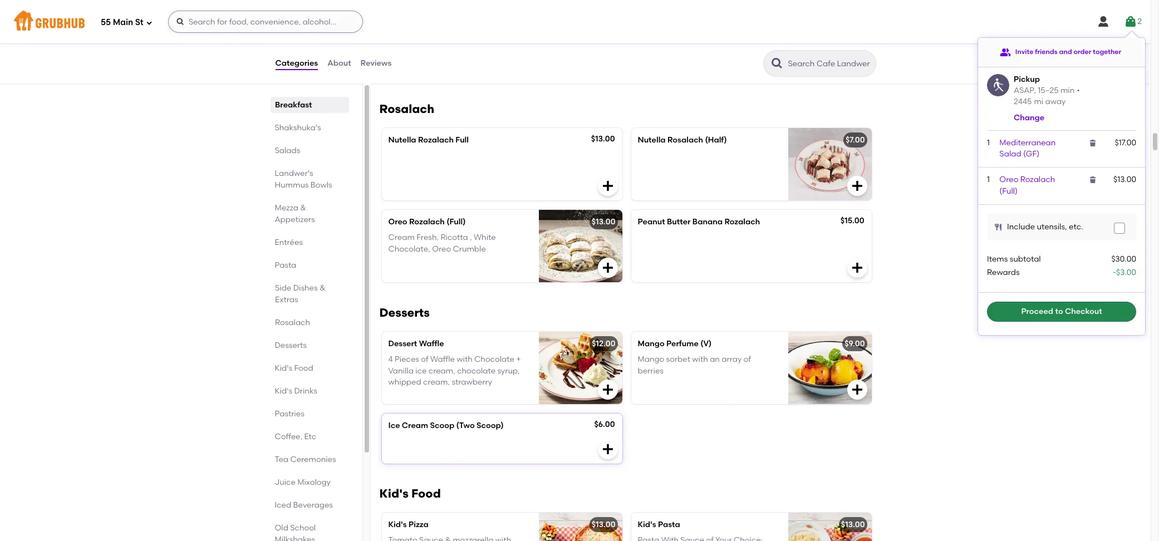 Task type: vqa. For each thing, say whether or not it's contained in the screenshot.
Rozalach
yes



Task type: describe. For each thing, give the bounding box(es) containing it.
kid's food tab
[[275, 363, 345, 374]]

min
[[1061, 86, 1075, 95]]

iced beverages
[[275, 501, 333, 510]]

kid's pasta image
[[788, 513, 872, 541]]

vanilla
[[389, 366, 414, 376]]

mediterranean salad (gf) link
[[1000, 138, 1056, 159]]

pickup asap, 15–25 min • 2445 mi away
[[1014, 75, 1080, 106]]

kid's inside kid's drinks tab
[[275, 387, 292, 396]]

$13.00 inside tooltip
[[1114, 175, 1137, 185]]

friends
[[1036, 48, 1058, 56]]

iced
[[275, 501, 291, 510]]

mezza & appetizers tab
[[275, 202, 345, 226]]

school
[[290, 524, 316, 533]]

ceremonies
[[290, 455, 336, 465]]

main
[[113, 17, 133, 27]]

old school milkshakes
[[275, 524, 316, 541]]

kid's pizza
[[389, 520, 429, 530]]

side dishes & extras tab
[[275, 282, 345, 306]]

(full) inside oreo rozalach (full)
[[1000, 186, 1018, 196]]

juice mixology
[[275, 478, 331, 487]]

peanut butter banana rozalach
[[638, 217, 760, 227]]

and
[[1060, 48, 1073, 56]]

1 vertical spatial (full)
[[447, 217, 466, 227]]

together
[[1094, 48, 1122, 56]]

extras
[[275, 295, 298, 305]]

1 vertical spatial cream,
[[423, 378, 450, 387]]

$3.00
[[1117, 268, 1137, 278]]

coffee, etc tab
[[275, 431, 345, 443]]

landwer's hummus bowls
[[275, 169, 332, 190]]

pasta tab
[[275, 260, 345, 271]]

full
[[456, 135, 469, 145]]

to
[[1056, 307, 1064, 316]]

ricotta
[[441, 233, 468, 242]]

categories
[[275, 58, 318, 68]]

syrup,
[[498, 366, 520, 376]]

$7.00
[[846, 135, 865, 145]]

oreo rozalach (full) link
[[1000, 175, 1056, 196]]

(half)
[[705, 135, 727, 145]]

pickup icon image
[[988, 74, 1010, 96]]

breakfast tab
[[275, 99, 345, 111]]

proceed to checkout
[[1022, 307, 1103, 316]]

4 pieces of waffle with chocolate + vanilla ice cream, chocolate syrup, whipped cream, strawberry
[[389, 355, 521, 387]]

sorbet
[[666, 355, 691, 364]]

drinks
[[294, 387, 317, 396]]

-
[[1113, 268, 1117, 278]]

two eggs image
[[539, 6, 622, 79]]

mango for mango perfume (v)
[[638, 339, 665, 349]]

1 horizontal spatial rosalach
[[380, 102, 435, 116]]

landwer's hummus bowls tab
[[275, 168, 345, 191]]

rozalach right 'banana'
[[725, 217, 760, 227]]

breakfast
[[275, 100, 312, 110]]

people icon image
[[1000, 47, 1011, 58]]

Search Cafe Landwer search field
[[787, 58, 873, 69]]

etc
[[304, 432, 316, 442]]

$6.00
[[595, 420, 615, 429]]

reviews
[[361, 58, 392, 68]]

banana
[[693, 217, 723, 227]]

2 horizontal spatial oreo
[[1000, 175, 1019, 185]]

scoop
[[430, 421, 455, 431]]

proceed
[[1022, 307, 1054, 316]]

side dishes & extras
[[275, 284, 325, 305]]

shakshuka's
[[275, 123, 321, 133]]

three eggs image
[[788, 6, 872, 79]]

2445
[[1014, 97, 1032, 106]]

mango for mango sorbet with an array of berries
[[638, 355, 665, 364]]

ice
[[389, 421, 400, 431]]

change button
[[1014, 112, 1045, 124]]

1 vertical spatial kid's food
[[380, 487, 441, 501]]

desserts inside tab
[[275, 341, 307, 350]]

cream fresh, ricotta , white chocolate, oreo crumble
[[389, 233, 496, 254]]

$13.00 for oreo rozalach (full)
[[592, 217, 616, 227]]

pasta inside tab
[[275, 261, 297, 270]]

bowls
[[311, 180, 332, 190]]

rewards
[[988, 268, 1020, 278]]

pieces
[[395, 355, 419, 364]]

items subtotal
[[988, 255, 1041, 264]]

invite
[[1016, 48, 1034, 56]]

utensils,
[[1037, 222, 1068, 232]]

of inside mango sorbet with an array of berries
[[744, 355, 751, 364]]

$13.00 for kid's pizza
[[592, 520, 616, 530]]

rozalach up fresh,
[[409, 217, 445, 227]]

15–25
[[1038, 86, 1059, 95]]

nutella rosalach (half) image
[[788, 128, 872, 201]]

desserts tab
[[275, 340, 345, 351]]

pickup
[[1014, 75, 1040, 84]]

ice
[[416, 366, 427, 376]]

iced beverages tab
[[275, 500, 345, 511]]

main navigation navigation
[[0, 0, 1151, 43]]

-$3.00
[[1113, 268, 1137, 278]]

mango sorbet with an array of berries
[[638, 355, 751, 376]]

55 main st
[[101, 17, 144, 27]]

peanut
[[638, 217, 665, 227]]

include utensils, etc.
[[1008, 222, 1084, 232]]

dessert waffle image
[[539, 332, 622, 404]]

mi
[[1035, 97, 1044, 106]]

white
[[474, 233, 496, 242]]

Search for food, convenience, alcohol... search field
[[168, 11, 363, 33]]

1 for mediterranean
[[988, 138, 990, 148]]

55
[[101, 17, 111, 27]]

tea ceremonies tab
[[275, 454, 345, 466]]

perfume
[[667, 339, 699, 349]]

1 horizontal spatial food
[[412, 487, 441, 501]]

categories button
[[275, 43, 319, 84]]

checkout
[[1066, 307, 1103, 316]]

dessert
[[389, 339, 417, 349]]

nutella for nutella rozalach full
[[389, 135, 416, 145]]

coffee,
[[275, 432, 302, 442]]



Task type: locate. For each thing, give the bounding box(es) containing it.
kid's food up kid's pizza
[[380, 487, 441, 501]]

1
[[988, 138, 990, 148], [988, 175, 990, 185]]

1 vertical spatial mango
[[638, 355, 665, 364]]

0 horizontal spatial rosalach
[[275, 318, 310, 328]]

$13.00 for kid's pasta
[[842, 520, 865, 530]]

kid's inside kid's food tab
[[275, 364, 292, 373]]

1 horizontal spatial (full)
[[1000, 186, 1018, 196]]

0 horizontal spatial of
[[421, 355, 429, 364]]

0 horizontal spatial kid's food
[[275, 364, 313, 373]]

rosalach tab
[[275, 317, 345, 329]]

(full) up ricotta
[[447, 217, 466, 227]]

kid's food inside tab
[[275, 364, 313, 373]]

cream, down the ice
[[423, 378, 450, 387]]

appetizers
[[275, 215, 315, 224]]

1 horizontal spatial kid's food
[[380, 487, 441, 501]]

kid's food up kid's drinks at the bottom of the page
[[275, 364, 313, 373]]

0 horizontal spatial pasta
[[275, 261, 297, 270]]

nutella rosalach (half)
[[638, 135, 727, 145]]

1 left mediterranean
[[988, 138, 990, 148]]

0 vertical spatial rosalach
[[380, 102, 435, 116]]

cream inside cream fresh, ricotta , white chocolate, oreo crumble
[[389, 233, 415, 242]]

1 horizontal spatial oreo rozalach (full)
[[1000, 175, 1056, 196]]

oreo down 'salad'
[[1000, 175, 1019, 185]]

chocolate
[[457, 366, 496, 376]]

change
[[1014, 113, 1045, 122]]

butter
[[667, 217, 691, 227]]

0 vertical spatial pasta
[[275, 261, 297, 270]]

array
[[722, 355, 742, 364]]

cream
[[389, 233, 415, 242], [402, 421, 428, 431]]

rosalach up nutella rozalach full
[[380, 102, 435, 116]]

1 vertical spatial oreo rozalach (full)
[[389, 217, 466, 227]]

crumble
[[453, 244, 486, 254]]

1 horizontal spatial oreo
[[432, 244, 451, 254]]

0 vertical spatial desserts
[[380, 306, 430, 320]]

1 horizontal spatial desserts
[[380, 306, 430, 320]]

rosalach inside 'tab'
[[275, 318, 310, 328]]

salads
[[275, 146, 300, 155]]

chocolate,
[[389, 244, 430, 254]]

& up the appetizers
[[300, 203, 306, 213]]

with left an
[[693, 355, 708, 364]]

0 horizontal spatial oreo
[[389, 217, 407, 227]]

kid's pasta
[[638, 520, 681, 530]]

(v)
[[701, 339, 712, 349]]

1 horizontal spatial &
[[319, 284, 325, 293]]

cream right ice on the bottom of page
[[402, 421, 428, 431]]

1 with from the left
[[457, 355, 473, 364]]

food up pizza
[[412, 487, 441, 501]]

svg image
[[1097, 15, 1111, 28], [1125, 15, 1138, 28], [851, 57, 864, 71], [1089, 176, 1098, 185], [851, 179, 864, 193], [601, 383, 615, 397]]

1 of from the left
[[421, 355, 429, 364]]

dishes
[[293, 284, 318, 293]]

milkshakes
[[275, 535, 315, 541]]

ice cream scoop (two scoop)
[[389, 421, 504, 431]]

0 horizontal spatial (full)
[[447, 217, 466, 227]]

food inside tab
[[294, 364, 313, 373]]

2 with from the left
[[693, 355, 708, 364]]

juice mixology tab
[[275, 477, 345, 488]]

with inside '4 pieces of waffle with chocolate + vanilla ice cream, chocolate syrup, whipped cream, strawberry'
[[457, 355, 473, 364]]

cream up chocolate,
[[389, 233, 415, 242]]

kid's drinks
[[275, 387, 317, 396]]

0 horizontal spatial desserts
[[275, 341, 307, 350]]

about
[[328, 58, 351, 68]]

mediterranean salad (gf)
[[1000, 138, 1056, 159]]

oreo inside cream fresh, ricotta , white chocolate, oreo crumble
[[432, 244, 451, 254]]

(full)
[[1000, 186, 1018, 196], [447, 217, 466, 227]]

mango inside mango sorbet with an array of berries
[[638, 355, 665, 364]]

1 vertical spatial oreo
[[389, 217, 407, 227]]

2 vertical spatial oreo
[[432, 244, 451, 254]]

scoop)
[[477, 421, 504, 431]]

entrées tab
[[275, 237, 345, 248]]

0 horizontal spatial &
[[300, 203, 306, 213]]

oreo down ricotta
[[432, 244, 451, 254]]

include
[[1008, 222, 1035, 232]]

salad
[[1000, 149, 1022, 159]]

pasta
[[275, 261, 297, 270], [658, 520, 681, 530]]

1 vertical spatial cream
[[402, 421, 428, 431]]

$17.00
[[1115, 138, 1137, 148]]

svg image
[[176, 17, 185, 26], [146, 19, 152, 26], [1089, 139, 1098, 148], [601, 179, 615, 193], [994, 223, 1003, 232], [601, 261, 615, 275], [851, 261, 864, 275], [851, 383, 864, 397], [601, 443, 615, 456]]

landwer's
[[275, 169, 313, 178]]

0 horizontal spatial with
[[457, 355, 473, 364]]

desserts down rosalach 'tab'
[[275, 341, 307, 350]]

1 1 from the top
[[988, 138, 990, 148]]

1 vertical spatial food
[[412, 487, 441, 501]]

tooltip
[[979, 31, 1146, 335]]

(gf)
[[1024, 149, 1040, 159]]

rozalach left full
[[418, 135, 454, 145]]

1 nutella from the left
[[389, 135, 416, 145]]

(full) down 'salad'
[[1000, 186, 1018, 196]]

1 horizontal spatial with
[[693, 355, 708, 364]]

$13.00
[[591, 134, 615, 144], [1114, 175, 1137, 185], [592, 217, 616, 227], [592, 520, 616, 530], [842, 520, 865, 530]]

oreo rozalach (full) image
[[539, 210, 622, 282]]

pastries
[[275, 409, 305, 419]]

1 vertical spatial desserts
[[275, 341, 307, 350]]

2 button
[[1125, 12, 1142, 32]]

items
[[988, 255, 1008, 264]]

$15.00
[[841, 216, 865, 226]]

shakshuka's tab
[[275, 122, 345, 134]]

& inside 'mezza & appetizers'
[[300, 203, 306, 213]]

beverages
[[293, 501, 333, 510]]

0 vertical spatial waffle
[[419, 339, 444, 349]]

1 vertical spatial pasta
[[658, 520, 681, 530]]

oreo rozalach (full) up fresh,
[[389, 217, 466, 227]]

oreo rozalach (full)
[[1000, 175, 1056, 196], [389, 217, 466, 227]]

0 vertical spatial oreo rozalach (full)
[[1000, 175, 1056, 196]]

0 vertical spatial 1
[[988, 138, 990, 148]]

0 vertical spatial (full)
[[1000, 186, 1018, 196]]

$30.00
[[1112, 255, 1137, 264]]

1 left the oreo rozalach (full) link
[[988, 175, 990, 185]]

of right the array
[[744, 355, 751, 364]]

fresh,
[[417, 233, 439, 242]]

0 vertical spatial oreo
[[1000, 175, 1019, 185]]

whipped
[[389, 378, 421, 387]]

0 horizontal spatial nutella
[[389, 135, 416, 145]]

nutella for nutella rosalach (half)
[[638, 135, 666, 145]]

rosalach left the (half)
[[668, 135, 704, 145]]

with inside mango sorbet with an array of berries
[[693, 355, 708, 364]]

search icon image
[[771, 57, 784, 70]]

2 of from the left
[[744, 355, 751, 364]]

reviews button
[[360, 43, 392, 84]]

pizza
[[409, 520, 429, 530]]

food up drinks
[[294, 364, 313, 373]]

,
[[470, 233, 472, 242]]

waffle right dessert
[[419, 339, 444, 349]]

0 vertical spatial cream,
[[429, 366, 456, 376]]

2 1 from the top
[[988, 175, 990, 185]]

salads tab
[[275, 145, 345, 157]]

rozalach down (gf) on the top
[[1021, 175, 1056, 185]]

0 vertical spatial cream
[[389, 233, 415, 242]]

kid's pizza image
[[539, 513, 622, 541]]

mezza
[[275, 203, 299, 213]]

oreo rozalach (full) down (gf) on the top
[[1000, 175, 1056, 196]]

cream, right the ice
[[429, 366, 456, 376]]

0 vertical spatial mango
[[638, 339, 665, 349]]

pastries tab
[[275, 408, 345, 420]]

hummus
[[275, 180, 309, 190]]

dessert waffle
[[389, 339, 444, 349]]

kid's drinks tab
[[275, 385, 345, 397]]

entrées
[[275, 238, 303, 247]]

coffee, etc
[[275, 432, 316, 442]]

of up the ice
[[421, 355, 429, 364]]

2 nutella from the left
[[638, 135, 666, 145]]

proceed to checkout button
[[988, 302, 1137, 322]]

waffle
[[419, 339, 444, 349], [431, 355, 455, 364]]

svg image inside 2 button
[[1125, 15, 1138, 28]]

mediterranean
[[1000, 138, 1056, 148]]

•
[[1077, 86, 1080, 95]]

1 mango from the top
[[638, 339, 665, 349]]

mango perfume (v)
[[638, 339, 712, 349]]

+
[[516, 355, 521, 364]]

2
[[1138, 17, 1142, 26]]

tea ceremonies
[[275, 455, 336, 465]]

1 for oreo
[[988, 175, 990, 185]]

svg image inside tooltip
[[1089, 176, 1098, 185]]

1 vertical spatial 1
[[988, 175, 990, 185]]

order
[[1074, 48, 1092, 56]]

old school milkshakes tab
[[275, 522, 345, 541]]

kid's
[[275, 364, 292, 373], [275, 387, 292, 396], [380, 487, 409, 501], [389, 520, 407, 530], [638, 520, 656, 530]]

mango perfume (v) image
[[788, 332, 872, 404]]

& right 'dishes'
[[319, 284, 325, 293]]

st
[[135, 17, 144, 27]]

rosalach down extras
[[275, 318, 310, 328]]

waffle down dessert waffle
[[431, 355, 455, 364]]

0 vertical spatial &
[[300, 203, 306, 213]]

waffle inside '4 pieces of waffle with chocolate + vanilla ice cream, chocolate syrup, whipped cream, strawberry'
[[431, 355, 455, 364]]

2 horizontal spatial rosalach
[[668, 135, 704, 145]]

invite friends and order together
[[1016, 48, 1122, 56]]

asap,
[[1014, 86, 1036, 95]]

chocolate
[[475, 355, 515, 364]]

1 horizontal spatial pasta
[[658, 520, 681, 530]]

with up chocolate in the bottom left of the page
[[457, 355, 473, 364]]

1 horizontal spatial of
[[744, 355, 751, 364]]

side
[[275, 284, 291, 293]]

1 vertical spatial waffle
[[431, 355, 455, 364]]

1 vertical spatial rosalach
[[668, 135, 704, 145]]

tooltip containing pickup
[[979, 31, 1146, 335]]

mixology
[[298, 478, 331, 487]]

of inside '4 pieces of waffle with chocolate + vanilla ice cream, chocolate syrup, whipped cream, strawberry'
[[421, 355, 429, 364]]

1 horizontal spatial nutella
[[638, 135, 666, 145]]

0 horizontal spatial food
[[294, 364, 313, 373]]

away
[[1046, 97, 1066, 106]]

nutella
[[389, 135, 416, 145], [638, 135, 666, 145]]

0 vertical spatial kid's food
[[275, 364, 313, 373]]

$9.00
[[845, 339, 865, 349]]

2 vertical spatial rosalach
[[275, 318, 310, 328]]

$12.00
[[592, 339, 616, 349]]

0 horizontal spatial oreo rozalach (full)
[[389, 217, 466, 227]]

old
[[275, 524, 288, 533]]

& inside "side dishes & extras"
[[319, 284, 325, 293]]

1 vertical spatial &
[[319, 284, 325, 293]]

etc.
[[1069, 222, 1084, 232]]

0 vertical spatial food
[[294, 364, 313, 373]]

mezza & appetizers
[[275, 203, 315, 224]]

oreo up chocolate,
[[389, 217, 407, 227]]

invite friends and order together button
[[1000, 42, 1122, 62]]

desserts up dessert
[[380, 306, 430, 320]]

2 mango from the top
[[638, 355, 665, 364]]



